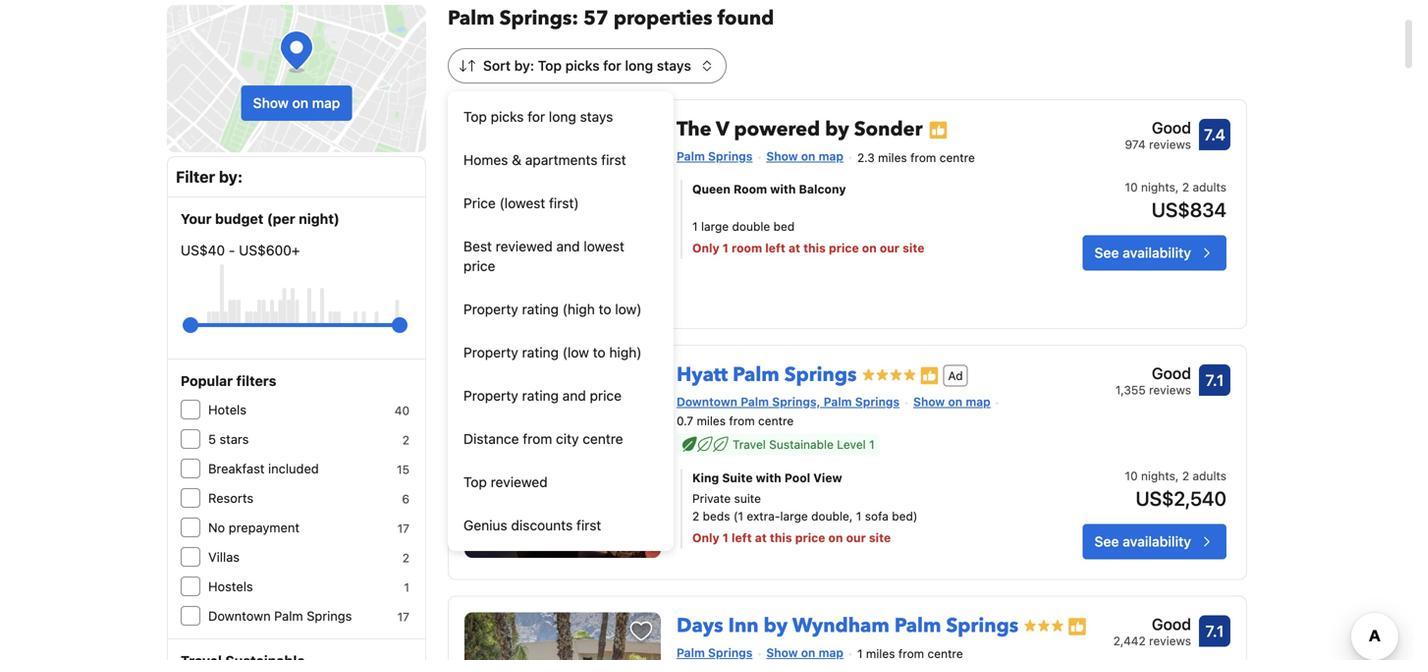 Task type: vqa. For each thing, say whether or not it's contained in the screenshot.
10 in the 10 NIGHTS , 2 ADULTS US$2,540
yes



Task type: describe. For each thing, give the bounding box(es) containing it.
apartments
[[525, 152, 598, 168]]

homes
[[464, 152, 508, 168]]

double,
[[812, 510, 853, 523]]

availability for hyatt palm springs
[[1123, 533, 1192, 550]]

queen room with balcony
[[693, 182, 846, 196]]

property for property rating (low to high)
[[464, 344, 519, 361]]

popular
[[181, 373, 233, 389]]

springs:
[[500, 5, 579, 32]]

the v powered by sonder image
[[465, 116, 661, 312]]

show on map button
[[241, 85, 352, 121]]

private
[[693, 492, 731, 506]]

palm inside 'search results updated. palm springs: 57 properties found.' element
[[448, 5, 495, 32]]

palm down the prepayment
[[274, 609, 303, 623]]

the
[[677, 116, 712, 143]]

no prepayment
[[208, 520, 300, 535]]

property rating (low to high)
[[464, 344, 642, 361]]

1 large double bed only 1 room left at this price on our site
[[693, 219, 925, 255]]

us$40 - us$600+
[[181, 242, 300, 258]]

hyatt palm springs image
[[465, 362, 661, 558]]

miles for hyatt palm springs
[[697, 414, 726, 428]]

wyndham
[[793, 612, 890, 639]]

bed
[[774, 219, 795, 233]]

on inside button
[[292, 95, 309, 111]]

lowest
[[584, 238, 625, 254]]

genius
[[464, 517, 508, 533]]

reviews for palm
[[1150, 634, 1192, 648]]

(per
[[267, 211, 295, 227]]

for inside button
[[528, 109, 545, 125]]

first inside button
[[601, 152, 626, 168]]

57
[[584, 5, 609, 32]]

0 vertical spatial by
[[825, 116, 850, 143]]

reviews inside 'good 1,355 reviews'
[[1150, 383, 1192, 397]]

downtown palm springs, palm springs
[[677, 395, 900, 409]]

15
[[397, 463, 410, 476]]

hyatt palm springs link
[[677, 354, 857, 389]]

good 1,355 reviews
[[1116, 364, 1192, 397]]

search results updated. palm springs: 57 properties found. element
[[448, 5, 1248, 32]]

property rating (high to low) button
[[448, 288, 674, 331]]

by: for filter
[[219, 167, 243, 186]]

10 for hyatt palm springs
[[1125, 469, 1138, 483]]

centre for hyatt palm springs
[[758, 414, 794, 428]]

us$600+
[[239, 242, 300, 258]]

site inside king suite with pool view private suite 2 beds (1 extra-large double, 1 sofa bed) only 1 left at this price on our site
[[869, 531, 891, 545]]

2,442
[[1114, 634, 1146, 648]]

genius discounts first
[[464, 517, 602, 533]]

on inside king suite with pool view private suite 2 beds (1 extra-large double, 1 sofa bed) only 1 left at this price on our site
[[829, 531, 843, 545]]

show inside button
[[253, 95, 289, 111]]

hyatt palm springs
[[677, 362, 857, 389]]

property rating (low to high) button
[[448, 331, 674, 374]]

see availability for hyatt palm springs
[[1095, 533, 1192, 550]]

centre inside button
[[583, 431, 623, 447]]

good 2,442 reviews
[[1114, 615, 1192, 648]]

inn
[[729, 612, 759, 639]]

palm inside 'days inn by wyndham palm springs' link
[[895, 612, 942, 639]]

1 vertical spatial by
[[764, 612, 788, 639]]

property for property rating and price
[[464, 388, 519, 404]]

palm down "days"
[[677, 646, 705, 660]]

our inside 1 large double bed only 1 room left at this price on our site
[[880, 241, 900, 255]]

included
[[268, 461, 319, 476]]

good inside 'good 1,355 reviews'
[[1152, 364, 1192, 383]]

7.4
[[1204, 125, 1226, 144]]

night)
[[299, 211, 340, 227]]

room
[[734, 182, 767, 196]]

1 down beds
[[723, 531, 729, 545]]

2 inside king suite with pool view private suite 2 beds (1 extra-large double, 1 sofa bed) only 1 left at this price on our site
[[693, 510, 700, 523]]

properties
[[614, 5, 713, 32]]

stays inside button
[[580, 109, 613, 125]]

0 horizontal spatial this property is part of our preferred partner programme. it is committed to providing commendable service and good value. it will pay us a higher commission if you make a booking. image
[[920, 366, 940, 386]]

filter
[[176, 167, 215, 186]]

show on map inside button
[[253, 95, 340, 111]]

picks inside button
[[491, 109, 524, 125]]

17 for downtown palm springs
[[397, 610, 410, 624]]

best
[[464, 238, 492, 254]]

sofa
[[865, 510, 889, 523]]

large inside king suite with pool view private suite 2 beds (1 extra-large double, 1 sofa bed) only 1 left at this price on our site
[[781, 510, 808, 523]]

rating for (low
[[522, 344, 559, 361]]

10 nights , 2 adults us$2,540
[[1125, 469, 1227, 510]]

left inside king suite with pool view private suite 2 beds (1 extra-large double, 1 sofa bed) only 1 left at this price on our site
[[732, 531, 752, 545]]

long inside button
[[549, 109, 576, 125]]

days
[[677, 612, 724, 639]]

hostels
[[208, 579, 253, 594]]

palm springs: 57 properties found
[[448, 5, 774, 32]]

palm springs for the
[[677, 149, 753, 163]]

only inside king suite with pool view private suite 2 beds (1 extra-large double, 1 sofa bed) only 1 left at this price on our site
[[693, 531, 720, 545]]

travel sustainable level 1
[[733, 438, 875, 451]]

days inn by wyndham palm springs
[[677, 612, 1019, 639]]

hyatt
[[677, 362, 728, 389]]

sustainable
[[769, 438, 834, 451]]

view
[[814, 471, 843, 485]]

homes & apartments first
[[464, 152, 626, 168]]

1 down 6
[[404, 581, 410, 594]]

downtown for downtown palm springs
[[208, 609, 271, 623]]

us$834
[[1152, 198, 1227, 221]]

palm inside hyatt palm springs 'link'
[[733, 362, 780, 389]]

site inside 1 large double bed only 1 room left at this price on our site
[[903, 241, 925, 255]]

palm up 0.7 miles from centre
[[741, 395, 769, 409]]

breakfast included
[[208, 461, 319, 476]]

top picks for long stays button
[[448, 95, 674, 139]]

(lowest
[[500, 195, 546, 211]]

king suite with pool view private suite 2 beds (1 extra-large double, 1 sofa bed) only 1 left at this price on our site
[[693, 471, 918, 545]]

miles for the v powered by sonder
[[878, 151, 907, 164]]

(high
[[563, 301, 595, 317]]

price
[[464, 195, 496, 211]]

top for picks
[[464, 109, 487, 125]]

downtown palm springs
[[208, 609, 352, 623]]

distance from city centre button
[[448, 418, 674, 461]]

our inside king suite with pool view private suite 2 beds (1 extra-large double, 1 sofa bed) only 1 left at this price on our site
[[846, 531, 866, 545]]

the v powered by sonder link
[[677, 108, 923, 143]]

, for the v powered by sonder
[[1176, 180, 1179, 194]]

sonder
[[854, 116, 923, 143]]

travel
[[733, 438, 766, 451]]

beds
[[703, 510, 730, 523]]

first)
[[549, 195, 579, 211]]

-
[[229, 242, 235, 258]]

see availability link for the v powered by sonder
[[1083, 235, 1227, 270]]

double
[[732, 219, 770, 233]]

top reviewed
[[464, 474, 548, 490]]

see for hyatt palm springs
[[1095, 533, 1120, 550]]

top reviewed button
[[448, 461, 674, 504]]

5
[[208, 432, 216, 447]]

palm right springs,
[[824, 395, 852, 409]]

, for hyatt palm springs
[[1176, 469, 1179, 483]]

property rating (high to low)
[[464, 301, 642, 317]]

and for lowest
[[557, 238, 580, 254]]

show on map for hyatt palm springs
[[914, 395, 991, 409]]

suite
[[734, 492, 761, 506]]

from inside button
[[523, 431, 552, 447]]

1 vertical spatial this property is part of our preferred partner programme. it is committed to providing commendable service and good value. it will pay us a higher commission if you make a booking. image
[[1068, 617, 1088, 637]]

nights for hyatt palm springs
[[1142, 469, 1176, 483]]

(low
[[563, 344, 589, 361]]

1 left sofa
[[856, 510, 862, 523]]

show for days inn by wyndham palm springs
[[767, 646, 798, 660]]

with for room
[[770, 182, 796, 196]]

picks inside "main content"
[[566, 57, 600, 74]]

v
[[716, 116, 729, 143]]

high)
[[609, 344, 642, 361]]

top inside "main content"
[[538, 57, 562, 74]]

room
[[732, 241, 762, 255]]



Task type: locate. For each thing, give the bounding box(es) containing it.
2 scored 7.1 element from the top
[[1200, 615, 1231, 647]]

map inside button
[[312, 95, 340, 111]]

nights up "us$2,540"
[[1142, 469, 1176, 483]]

reviewed inside best reviewed and lowest price
[[496, 238, 553, 254]]

price
[[829, 241, 859, 255], [464, 258, 496, 274], [590, 388, 622, 404], [796, 531, 826, 545]]

1
[[693, 219, 698, 233], [723, 241, 729, 255], [870, 438, 875, 451], [856, 510, 862, 523], [723, 531, 729, 545], [404, 581, 410, 594]]

at inside 1 large double bed only 1 room left at this price on our site
[[789, 241, 801, 255]]

scored 7.1 element right good 2,442 reviews
[[1200, 615, 1231, 647]]

to inside property rating (low to high) 'button'
[[593, 344, 606, 361]]

scored 7.4 element
[[1200, 119, 1231, 150]]

scored 7.1 element for days inn by wyndham palm springs
[[1200, 615, 1231, 647]]

at inside king suite with pool view private suite 2 beds (1 extra-large double, 1 sofa bed) only 1 left at this price on our site
[[755, 531, 767, 545]]

good element for sonder
[[1125, 116, 1192, 140]]

stays down properties
[[657, 57, 691, 74]]

1 17 from the top
[[397, 522, 410, 535]]

palm springs
[[677, 149, 753, 163], [677, 646, 753, 660]]

palm springs down "days"
[[677, 646, 753, 660]]

with inside king suite with pool view private suite 2 beds (1 extra-large double, 1 sofa bed) only 1 left at this price on our site
[[756, 471, 782, 485]]

2 inside 10 nights , 2 adults us$834
[[1183, 180, 1190, 194]]

first inside button
[[577, 517, 602, 533]]

17
[[397, 522, 410, 535], [397, 610, 410, 624]]

miles right 2.3
[[878, 151, 907, 164]]

first right the apartments
[[601, 152, 626, 168]]

large left "double"
[[701, 219, 729, 233]]

0 vertical spatial by:
[[514, 57, 534, 74]]

2 adults from the top
[[1193, 469, 1227, 483]]

1 vertical spatial this
[[770, 531, 792, 545]]

good for palm
[[1152, 615, 1192, 633]]

large inside 1 large double bed only 1 room left at this price on our site
[[701, 219, 729, 233]]

1 horizontal spatial miles
[[878, 151, 907, 164]]

price down high)
[[590, 388, 622, 404]]

1 horizontal spatial picks
[[566, 57, 600, 74]]

see availability link down the us$834 at the top right of the page
[[1083, 235, 1227, 270]]

extra-
[[747, 510, 781, 523]]

rating left (high at the left top of the page
[[522, 301, 559, 317]]

at
[[789, 241, 801, 255], [755, 531, 767, 545]]

1 vertical spatial nights
[[1142, 469, 1176, 483]]

1 horizontal spatial this property is part of our preferred partner programme. it is committed to providing commendable service and good value. it will pay us a higher commission if you make a booking. image
[[1068, 617, 1088, 637]]

no
[[208, 520, 225, 535]]

property down best at the top of page
[[464, 301, 519, 317]]

1 good from the top
[[1152, 118, 1192, 137]]

property up "distance"
[[464, 388, 519, 404]]

with for suite
[[756, 471, 782, 485]]

from for hyatt palm springs
[[729, 414, 755, 428]]

0.7
[[677, 414, 694, 428]]

7.1 right good 2,442 reviews
[[1206, 622, 1224, 640]]

to right (low
[[593, 344, 606, 361]]

sort by: top picks for long stays
[[483, 57, 691, 74]]

with left 'pool' in the bottom of the page
[[756, 471, 782, 485]]

0 vertical spatial site
[[903, 241, 925, 255]]

see availability link for hyatt palm springs
[[1083, 524, 1227, 559]]

1 vertical spatial scored 7.1 element
[[1200, 615, 1231, 647]]

map for the v powered by sonder
[[819, 149, 844, 163]]

7.1 for days inn by wyndham palm springs
[[1206, 622, 1224, 640]]

2 10 from the top
[[1125, 469, 1138, 483]]

nights inside 10 nights , 2 adults us$2,540
[[1142, 469, 1176, 483]]

good inside good 974 reviews
[[1152, 118, 1192, 137]]

adults up the us$834 at the top right of the page
[[1193, 180, 1227, 194]]

1 left room
[[723, 241, 729, 255]]

reviews inside good 2,442 reviews
[[1150, 634, 1192, 648]]

7.1
[[1206, 371, 1224, 390], [1206, 622, 1224, 640]]

and inside best reviewed and lowest price
[[557, 238, 580, 254]]

see availability link down "us$2,540"
[[1083, 524, 1227, 559]]

reviewed up the genius discounts first
[[491, 474, 548, 490]]

1 horizontal spatial this
[[804, 241, 826, 255]]

1 vertical spatial 17
[[397, 610, 410, 624]]

0 horizontal spatial large
[[701, 219, 729, 233]]

long up the apartments
[[549, 109, 576, 125]]

1 horizontal spatial centre
[[758, 414, 794, 428]]

2 down 6
[[403, 551, 410, 565]]

main content containing palm springs: 57 properties found
[[448, 5, 1255, 660]]

0 vertical spatial first
[[601, 152, 626, 168]]

10 for the v powered by sonder
[[1125, 180, 1138, 194]]

, inside 10 nights , 2 adults us$2,540
[[1176, 469, 1179, 483]]

nights inside 10 nights , 2 adults us$834
[[1142, 180, 1176, 194]]

downtown down the 'hyatt' at the bottom of the page
[[677, 395, 738, 409]]

property inside 'button'
[[464, 344, 519, 361]]

0.7 miles from centre
[[677, 414, 794, 428]]

1 vertical spatial our
[[846, 531, 866, 545]]

top up "homes"
[[464, 109, 487, 125]]

us$2,540
[[1136, 487, 1227, 510]]

centre
[[940, 151, 975, 164], [758, 414, 794, 428], [583, 431, 623, 447]]

site
[[903, 241, 925, 255], [869, 531, 891, 545]]

7.1 for hyatt palm springs
[[1206, 371, 1224, 390]]

17 for no prepayment
[[397, 522, 410, 535]]

downtown
[[677, 395, 738, 409], [208, 609, 271, 623]]

2.3 miles from centre
[[858, 151, 975, 164]]

sort
[[483, 57, 511, 74]]

1 horizontal spatial our
[[880, 241, 900, 255]]

1 vertical spatial 7.1
[[1206, 622, 1224, 640]]

1 vertical spatial see
[[1095, 533, 1120, 550]]

0 vertical spatial good element
[[1125, 116, 1192, 140]]

centre down downtown palm springs, palm springs
[[758, 414, 794, 428]]

2 vertical spatial good
[[1152, 615, 1192, 633]]

centre right 2.3
[[940, 151, 975, 164]]

your
[[181, 211, 212, 227]]

discounts
[[511, 517, 573, 533]]

springs inside 'link'
[[785, 362, 857, 389]]

0 vertical spatial only
[[693, 241, 720, 255]]

left
[[766, 241, 786, 255], [732, 531, 752, 545]]

2 up 15
[[403, 433, 410, 447]]

1 only from the top
[[693, 241, 720, 255]]

1 vertical spatial property
[[464, 344, 519, 361]]

1 vertical spatial centre
[[758, 414, 794, 428]]

rating for and
[[522, 388, 559, 404]]

1 10 from the top
[[1125, 180, 1138, 194]]

rating for (high
[[522, 301, 559, 317]]

queen
[[693, 182, 731, 196]]

1 rating from the top
[[522, 301, 559, 317]]

0 horizontal spatial downtown
[[208, 609, 271, 623]]

10 inside 10 nights , 2 adults us$834
[[1125, 180, 1138, 194]]

0 horizontal spatial from
[[523, 431, 552, 447]]

to for (high
[[599, 301, 612, 317]]

1 vertical spatial rating
[[522, 344, 559, 361]]

0 horizontal spatial at
[[755, 531, 767, 545]]

downtown for downtown palm springs, palm springs
[[677, 395, 738, 409]]

stays
[[657, 57, 691, 74], [580, 109, 613, 125]]

0 horizontal spatial by
[[764, 612, 788, 639]]

price inside king suite with pool view private suite 2 beds (1 extra-large double, 1 sofa bed) only 1 left at this price on our site
[[796, 531, 826, 545]]

1 vertical spatial picks
[[491, 109, 524, 125]]

1 see from the top
[[1095, 244, 1120, 261]]

good for sonder
[[1152, 118, 1192, 137]]

this property is part of our preferred partner programme. it is committed to providing commendable service and good value. it will pay us a higher commission if you make a booking. image
[[920, 366, 940, 386], [1068, 617, 1088, 637]]

1 , from the top
[[1176, 180, 1179, 194]]

only down beds
[[693, 531, 720, 545]]

2 availability from the top
[[1123, 533, 1192, 550]]

reviews right 974 at right
[[1150, 138, 1192, 151]]

suite
[[722, 471, 753, 485]]

springs,
[[772, 395, 821, 409]]

1 availability from the top
[[1123, 244, 1192, 261]]

top down the springs:
[[538, 57, 562, 74]]

2 , from the top
[[1176, 469, 1179, 483]]

0 vertical spatial and
[[557, 238, 580, 254]]

0 horizontal spatial by:
[[219, 167, 243, 186]]

main content
[[448, 5, 1255, 660]]

hotels
[[208, 402, 247, 417]]

nights
[[1142, 180, 1176, 194], [1142, 469, 1176, 483]]

2 7.1 from the top
[[1206, 622, 1224, 640]]

genius discounts first button
[[448, 504, 674, 547]]

top up genius
[[464, 474, 487, 490]]

3 rating from the top
[[522, 388, 559, 404]]

this property is part of our preferred partner programme. it is committed to providing commendable service and good value. it will pay us a higher commission if you make a booking. image left 2,442 at the bottom of page
[[1068, 617, 1088, 637]]

by: right filter at the top left of the page
[[219, 167, 243, 186]]

at down bed
[[789, 241, 801, 255]]

rating inside property rating and price button
[[522, 388, 559, 404]]

this down extra- at the bottom right of the page
[[770, 531, 792, 545]]

palm up downtown palm springs, palm springs
[[733, 362, 780, 389]]

2 see availability from the top
[[1095, 533, 1192, 550]]

this property is part of our preferred partner programme. it is committed to providing commendable service and good value. it will pay us a higher commission if you make a booking. image
[[929, 120, 949, 140], [929, 120, 949, 140], [920, 366, 940, 386], [1068, 617, 1088, 637]]

reviews for sonder
[[1150, 138, 1192, 151]]

0 vertical spatial stays
[[657, 57, 691, 74]]

2 palm springs from the top
[[677, 646, 753, 660]]

top picks for long stays
[[464, 109, 613, 125]]

adults inside 10 nights , 2 adults us$2,540
[[1193, 469, 1227, 483]]

stars
[[220, 432, 249, 447]]

king suite with pool view link
[[693, 469, 1025, 487]]

breakfast
[[208, 461, 265, 476]]

1 horizontal spatial site
[[903, 241, 925, 255]]

by: for sort
[[514, 57, 534, 74]]

good element for palm
[[1114, 612, 1192, 636]]

our
[[880, 241, 900, 255], [846, 531, 866, 545]]

0 vertical spatial with
[[770, 182, 796, 196]]

this inside king suite with pool view private suite 2 beds (1 extra-large double, 1 sofa bed) only 1 left at this price on our site
[[770, 531, 792, 545]]

1 see availability from the top
[[1095, 244, 1192, 261]]

1 horizontal spatial left
[[766, 241, 786, 255]]

reviewed for best
[[496, 238, 553, 254]]

1 vertical spatial top
[[464, 109, 487, 125]]

0 vertical spatial large
[[701, 219, 729, 233]]

0 vertical spatial see availability link
[[1083, 235, 1227, 270]]

group
[[191, 309, 400, 341]]

1 vertical spatial at
[[755, 531, 767, 545]]

availability
[[1123, 244, 1192, 261], [1123, 533, 1192, 550]]

queen room with balcony link
[[693, 180, 1025, 198]]

0 vertical spatial 10
[[1125, 180, 1138, 194]]

map for hyatt palm springs
[[966, 395, 991, 409]]

availability down the us$834 at the top right of the page
[[1123, 244, 1192, 261]]

scored 7.1 element right 'good 1,355 reviews'
[[1200, 364, 1231, 396]]

scored 7.1 element for hyatt palm springs
[[1200, 364, 1231, 396]]

for down 'palm springs: 57 properties found'
[[603, 57, 622, 74]]

filters
[[236, 373, 276, 389]]

availability down "us$2,540"
[[1123, 533, 1192, 550]]

1 see availability link from the top
[[1083, 235, 1227, 270]]

show on map
[[253, 95, 340, 111], [767, 149, 844, 163], [914, 395, 991, 409], [767, 646, 844, 660]]

stays down sort by: top picks for long stays
[[580, 109, 613, 125]]

1 right level
[[870, 438, 875, 451]]

rating left (low
[[522, 344, 559, 361]]

reviews right 1,355 in the bottom of the page
[[1150, 383, 1192, 397]]

2 vertical spatial rating
[[522, 388, 559, 404]]

this
[[804, 241, 826, 255], [770, 531, 792, 545]]

0 horizontal spatial centre
[[583, 431, 623, 447]]

picks up &
[[491, 109, 524, 125]]

top for reviewed
[[464, 474, 487, 490]]

this down balcony
[[804, 241, 826, 255]]

by: right sort
[[514, 57, 534, 74]]

days inn by wyndham palm springs link
[[677, 605, 1019, 639]]

2 see from the top
[[1095, 533, 1120, 550]]

by left sonder
[[825, 116, 850, 143]]

1 vertical spatial from
[[729, 414, 755, 428]]

2 vertical spatial reviews
[[1150, 634, 1192, 648]]

low)
[[615, 301, 642, 317]]

price down "double,"
[[796, 531, 826, 545]]

2 vertical spatial from
[[523, 431, 552, 447]]

10 up "us$2,540"
[[1125, 469, 1138, 483]]

&
[[512, 152, 522, 168]]

1 vertical spatial by:
[[219, 167, 243, 186]]

0 horizontal spatial long
[[549, 109, 576, 125]]

site down the queen room with balcony 'link'
[[903, 241, 925, 255]]

with right room
[[770, 182, 796, 196]]

good element
[[1125, 116, 1192, 140], [1116, 362, 1192, 385], [1114, 612, 1192, 636]]

1 adults from the top
[[1193, 180, 1227, 194]]

0 vertical spatial top
[[538, 57, 562, 74]]

1 vertical spatial and
[[563, 388, 586, 404]]

with inside 'link'
[[770, 182, 796, 196]]

10 inside 10 nights , 2 adults us$2,540
[[1125, 469, 1138, 483]]

rating inside property rating (low to high) 'button'
[[522, 344, 559, 361]]

and
[[557, 238, 580, 254], [563, 388, 586, 404]]

popular filters
[[181, 373, 276, 389]]

2 left beds
[[693, 510, 700, 523]]

price (lowest first) button
[[448, 182, 674, 225]]

top
[[538, 57, 562, 74], [464, 109, 487, 125], [464, 474, 487, 490]]

2
[[1183, 180, 1190, 194], [403, 433, 410, 447], [1183, 469, 1190, 483], [693, 510, 700, 523], [403, 551, 410, 565]]

see availability down "us$2,540"
[[1095, 533, 1192, 550]]

1 reviews from the top
[[1150, 138, 1192, 151]]

scored 7.1 element
[[1200, 364, 1231, 396], [1200, 615, 1231, 647]]

pool
[[785, 471, 811, 485]]

3 good from the top
[[1152, 615, 1192, 633]]

our down sofa
[[846, 531, 866, 545]]

0 vertical spatial 7.1
[[1206, 371, 1224, 390]]

distance from city centre
[[464, 431, 623, 447]]

1 scored 7.1 element from the top
[[1200, 364, 1231, 396]]

palm down the
[[677, 149, 705, 163]]

see
[[1095, 244, 1120, 261], [1095, 533, 1120, 550]]

1 vertical spatial miles
[[697, 414, 726, 428]]

3 property from the top
[[464, 388, 519, 404]]

see availability for the v powered by sonder
[[1095, 244, 1192, 261]]

1,355
[[1116, 383, 1146, 397]]

2 vertical spatial top
[[464, 474, 487, 490]]

price inside best reviewed and lowest price
[[464, 258, 496, 274]]

villas
[[208, 550, 240, 564]]

6
[[402, 492, 410, 506]]

1 vertical spatial good element
[[1116, 362, 1192, 385]]

map for days inn by wyndham palm springs
[[819, 646, 844, 660]]

1 palm springs from the top
[[677, 149, 753, 163]]

price (lowest first)
[[464, 195, 579, 211]]

0 vertical spatial from
[[911, 151, 937, 164]]

reviewed down (lowest
[[496, 238, 553, 254]]

nights up the us$834 at the top right of the page
[[1142, 180, 1176, 194]]

1 horizontal spatial large
[[781, 510, 808, 523]]

show for hyatt palm springs
[[914, 395, 945, 409]]

centre right city
[[583, 431, 623, 447]]

palm springs for days
[[677, 646, 753, 660]]

0 horizontal spatial miles
[[697, 414, 726, 428]]

5 stars
[[208, 432, 249, 447]]

2 17 from the top
[[397, 610, 410, 624]]

by:
[[514, 57, 534, 74], [219, 167, 243, 186]]

our down the queen room with balcony 'link'
[[880, 241, 900, 255]]

to
[[599, 301, 612, 317], [593, 344, 606, 361]]

2 inside 10 nights , 2 adults us$2,540
[[1183, 469, 1190, 483]]

, inside 10 nights , 2 adults us$834
[[1176, 180, 1179, 194]]

0 vertical spatial good
[[1152, 118, 1192, 137]]

0 vertical spatial this
[[804, 241, 826, 255]]

1 vertical spatial only
[[693, 531, 720, 545]]

large left "double,"
[[781, 510, 808, 523]]

this property is part of our preferred partner programme. it is committed to providing commendable service and good value. it will pay us a higher commission if you make a booking. image left ad
[[920, 366, 940, 386]]

2 up "us$2,540"
[[1183, 469, 1190, 483]]

price down the queen room with balcony 'link'
[[829, 241, 859, 255]]

1 horizontal spatial from
[[729, 414, 755, 428]]

property rating and price button
[[448, 374, 674, 418]]

1 vertical spatial large
[[781, 510, 808, 523]]

balcony
[[799, 182, 846, 196]]

good inside good 2,442 reviews
[[1152, 615, 1192, 633]]

and left lowest on the top left of the page
[[557, 238, 580, 254]]

reviewed for top
[[491, 474, 548, 490]]

show for the v powered by sonder
[[767, 149, 798, 163]]

0 vertical spatial miles
[[878, 151, 907, 164]]

see for the v powered by sonder
[[1095, 244, 1120, 261]]

reviews right 2,442 at the bottom of page
[[1150, 634, 1192, 648]]

1 vertical spatial reviews
[[1150, 383, 1192, 397]]

0 horizontal spatial site
[[869, 531, 891, 545]]

0 vertical spatial ,
[[1176, 180, 1179, 194]]

1 vertical spatial for
[[528, 109, 545, 125]]

see availability down 10 nights , 2 adults us$834
[[1095, 244, 1192, 261]]

for up homes & apartments first
[[528, 109, 545, 125]]

2 good from the top
[[1152, 364, 1192, 383]]

nights for the v powered by sonder
[[1142, 180, 1176, 194]]

site down sofa
[[869, 531, 891, 545]]

, up "us$2,540"
[[1176, 469, 1179, 483]]

2 property from the top
[[464, 344, 519, 361]]

2 vertical spatial centre
[[583, 431, 623, 447]]

from for the v powered by sonder
[[911, 151, 937, 164]]

0 vertical spatial this property is part of our preferred partner programme. it is committed to providing commendable service and good value. it will pay us a higher commission if you make a booking. image
[[920, 366, 940, 386]]

at down extra- at the bottom right of the page
[[755, 531, 767, 545]]

2 up the us$834 at the top right of the page
[[1183, 180, 1190, 194]]

1 vertical spatial see availability link
[[1083, 524, 1227, 559]]

only inside 1 large double bed only 1 room left at this price on our site
[[693, 241, 720, 255]]

springs
[[708, 149, 753, 163], [785, 362, 857, 389], [855, 395, 900, 409], [307, 609, 352, 623], [946, 612, 1019, 639], [708, 646, 753, 660]]

1 vertical spatial ,
[[1176, 469, 1179, 483]]

0 vertical spatial availability
[[1123, 244, 1192, 261]]

and down (low
[[563, 388, 586, 404]]

0 vertical spatial rating
[[522, 301, 559, 317]]

2 reviews from the top
[[1150, 383, 1192, 397]]

1 nights from the top
[[1142, 180, 1176, 194]]

0 vertical spatial adults
[[1193, 180, 1227, 194]]

availability for the v powered by sonder
[[1123, 244, 1192, 261]]

1 vertical spatial to
[[593, 344, 606, 361]]

property for property rating (high to low)
[[464, 301, 519, 317]]

first right discounts
[[577, 517, 602, 533]]

centre for the v powered by sonder
[[940, 151, 975, 164]]

and inside property rating and price button
[[563, 388, 586, 404]]

from left city
[[523, 431, 552, 447]]

1 horizontal spatial long
[[625, 57, 653, 74]]

7.1 right 'good 1,355 reviews'
[[1206, 371, 1224, 390]]

1 horizontal spatial for
[[603, 57, 622, 74]]

0 horizontal spatial stays
[[580, 109, 613, 125]]

1 horizontal spatial by
[[825, 116, 850, 143]]

1 vertical spatial with
[[756, 471, 782, 485]]

1 vertical spatial palm springs
[[677, 646, 753, 660]]

long
[[625, 57, 653, 74], [549, 109, 576, 125]]

palm right wyndham
[[895, 612, 942, 639]]

budget
[[215, 211, 264, 227]]

from up travel
[[729, 414, 755, 428]]

miles right 0.7
[[697, 414, 726, 428]]

for
[[603, 57, 622, 74], [528, 109, 545, 125]]

1 vertical spatial left
[[732, 531, 752, 545]]

left inside 1 large double bed only 1 room left at this price on our site
[[766, 241, 786, 255]]

resorts
[[208, 491, 254, 505]]

long down properties
[[625, 57, 653, 74]]

palm springs down v
[[677, 149, 753, 163]]

2 only from the top
[[693, 531, 720, 545]]

from
[[911, 151, 937, 164], [729, 414, 755, 428], [523, 431, 552, 447]]

reviews inside good 974 reviews
[[1150, 138, 1192, 151]]

0 vertical spatial property
[[464, 301, 519, 317]]

palm up sort
[[448, 5, 495, 32]]

(1
[[734, 510, 744, 523]]

show on map for the v powered by sonder
[[767, 149, 844, 163]]

adults for the v powered by sonder
[[1193, 180, 1227, 194]]

left down (1
[[732, 531, 752, 545]]

0 vertical spatial reviewed
[[496, 238, 553, 254]]

to for (low
[[593, 344, 606, 361]]

10 nights , 2 adults us$834
[[1125, 180, 1227, 221]]

1 vertical spatial downtown
[[208, 609, 271, 623]]

0 vertical spatial 17
[[397, 522, 410, 535]]

1 down queen on the top
[[693, 219, 698, 233]]

0 vertical spatial scored 7.1 element
[[1200, 364, 1231, 396]]

see availability link
[[1083, 235, 1227, 270], [1083, 524, 1227, 559]]

level
[[837, 438, 866, 451]]

0 vertical spatial for
[[603, 57, 622, 74]]

from down sonder
[[911, 151, 937, 164]]

1 property from the top
[[464, 301, 519, 317]]

property up property rating and price
[[464, 344, 519, 361]]

to inside property rating (high to low) button
[[599, 301, 612, 317]]

0 horizontal spatial our
[[846, 531, 866, 545]]

40
[[395, 404, 410, 418]]

0 vertical spatial at
[[789, 241, 801, 255]]

by right inn
[[764, 612, 788, 639]]

0 vertical spatial long
[[625, 57, 653, 74]]

price inside 1 large double bed only 1 room left at this price on our site
[[829, 241, 859, 255]]

0 vertical spatial reviews
[[1150, 138, 1192, 151]]

us$40
[[181, 242, 225, 258]]

1 vertical spatial site
[[869, 531, 891, 545]]

and for price
[[563, 388, 586, 404]]

2 see availability link from the top
[[1083, 524, 1227, 559]]

powered
[[734, 116, 821, 143]]

2 rating from the top
[[522, 344, 559, 361]]

by: inside "main content"
[[514, 57, 534, 74]]

2 horizontal spatial from
[[911, 151, 937, 164]]

0 horizontal spatial left
[[732, 531, 752, 545]]

on inside 1 large double bed only 1 room left at this price on our site
[[862, 241, 877, 255]]

1 vertical spatial see availability
[[1095, 533, 1192, 550]]

1 horizontal spatial by:
[[514, 57, 534, 74]]

3 reviews from the top
[[1150, 634, 1192, 648]]

only left room
[[693, 241, 720, 255]]

1 horizontal spatial stays
[[657, 57, 691, 74]]

to left the 'low)'
[[599, 301, 612, 317]]

1 7.1 from the top
[[1206, 371, 1224, 390]]

left down bed
[[766, 241, 786, 255]]

king
[[693, 471, 719, 485]]

rating inside property rating (high to low) button
[[522, 301, 559, 317]]

1 horizontal spatial at
[[789, 241, 801, 255]]

2.3
[[858, 151, 875, 164]]

adults for hyatt palm springs
[[1193, 469, 1227, 483]]

picks down 57
[[566, 57, 600, 74]]

this inside 1 large double bed only 1 room left at this price on our site
[[804, 241, 826, 255]]

2 nights from the top
[[1142, 469, 1176, 483]]

rating up distance from city centre
[[522, 388, 559, 404]]

adults inside 10 nights , 2 adults us$834
[[1193, 180, 1227, 194]]

, up the us$834 at the top right of the page
[[1176, 180, 1179, 194]]

show on map for days inn by wyndham palm springs
[[767, 646, 844, 660]]

2 vertical spatial good element
[[1114, 612, 1192, 636]]

adults up "us$2,540"
[[1193, 469, 1227, 483]]



